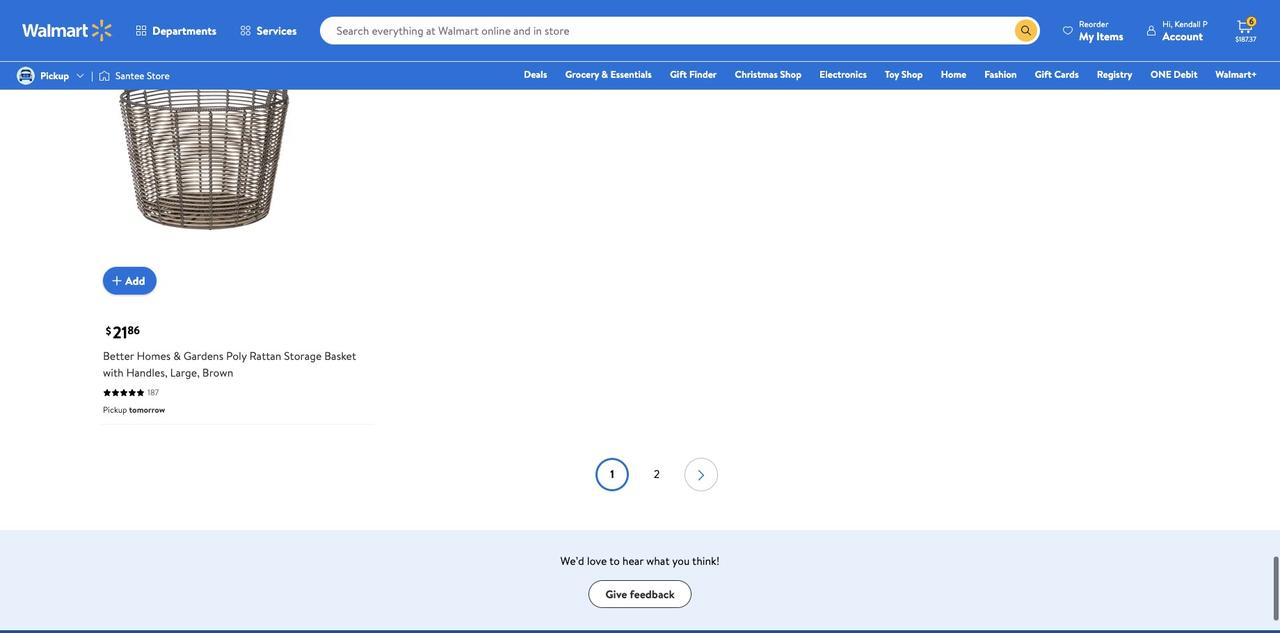 Task type: locate. For each thing, give the bounding box(es) containing it.
1 horizontal spatial gift
[[1035, 67, 1052, 81]]

$ 21 86
[[106, 313, 140, 337]]

pickup for pickup
[[40, 69, 69, 83]]

grocery & essentials
[[565, 67, 652, 81]]

account
[[1163, 28, 1203, 43]]

deals link
[[518, 67, 553, 82]]

gift finder
[[670, 67, 717, 81]]

feedback
[[630, 580, 675, 595]]

1 horizontal spatial pickup
[[103, 397, 127, 409]]

toy
[[885, 67, 899, 81]]

gift finder link
[[664, 67, 723, 82]]

 image
[[17, 67, 35, 85]]

large,
[[170, 358, 200, 373]]

what
[[646, 546, 670, 562]]

shop right christmas
[[780, 67, 802, 81]]

hi,
[[1163, 18, 1173, 30]]

services button
[[228, 14, 309, 47]]

pickup
[[40, 69, 69, 83], [103, 397, 127, 409]]

1 horizontal spatial shop
[[902, 67, 923, 81]]

christmas
[[735, 67, 778, 81]]

1 gift from the left
[[670, 67, 687, 81]]

1 shop from the left
[[780, 67, 802, 81]]

shop right toy
[[902, 67, 923, 81]]

1 vertical spatial pickup
[[103, 397, 127, 409]]

departments button
[[124, 14, 228, 47]]

tomorrow
[[129, 397, 165, 409]]

gift left "finder" at right
[[670, 67, 687, 81]]

0 vertical spatial &
[[602, 67, 608, 81]]

& right grocery
[[602, 67, 608, 81]]

santee
[[116, 69, 144, 83]]

gift
[[670, 67, 687, 81], [1035, 67, 1052, 81]]

storage
[[284, 341, 322, 356]]

shop for christmas shop
[[780, 67, 802, 81]]

$
[[106, 316, 111, 332]]

shop for toy shop
[[902, 67, 923, 81]]

walmart image
[[22, 19, 113, 42]]

love
[[587, 546, 607, 562]]

deals
[[524, 67, 547, 81]]

0 horizontal spatial &
[[173, 341, 181, 356]]

$187.37
[[1236, 34, 1257, 44]]

pickup for pickup tomorrow
[[103, 397, 127, 409]]

& inside better homes & gardens poly rattan storage basket with handles, large, brown
[[173, 341, 181, 356]]

you
[[672, 546, 690, 562]]

rattan
[[249, 341, 281, 356]]

finder
[[689, 67, 717, 81]]

21
[[113, 313, 127, 337]]

think!
[[692, 546, 720, 562]]

1 vertical spatial &
[[173, 341, 181, 356]]

shop
[[780, 67, 802, 81], [902, 67, 923, 81]]

basket
[[324, 341, 356, 356]]

reorder
[[1079, 18, 1109, 30]]

1
[[610, 459, 614, 475]]

services
[[257, 23, 297, 38]]

2 link
[[640, 451, 674, 484]]

86
[[127, 316, 140, 331]]

gift left cards
[[1035, 67, 1052, 81]]

give
[[605, 580, 627, 595]]

2 shop from the left
[[902, 67, 923, 81]]

one
[[1151, 67, 1172, 81]]

0 horizontal spatial shop
[[780, 67, 802, 81]]

2 gift from the left
[[1035, 67, 1052, 81]]

pickup left '|'
[[40, 69, 69, 83]]

home
[[941, 67, 967, 81]]

essentials
[[610, 67, 652, 81]]

pickup left tomorrow
[[103, 397, 127, 409]]

6
[[1249, 15, 1254, 27]]

 image
[[99, 69, 110, 83]]

& up the large,
[[173, 341, 181, 356]]

search icon image
[[1021, 25, 1032, 36]]

with
[[103, 358, 124, 373]]

0 horizontal spatial pickup
[[40, 69, 69, 83]]

we'd love to hear what you think!
[[560, 546, 720, 562]]

poly
[[226, 341, 247, 356]]

0 vertical spatial pickup
[[40, 69, 69, 83]]

santee store
[[116, 69, 170, 83]]

handles,
[[126, 358, 168, 373]]

gift inside 'link'
[[1035, 67, 1052, 81]]

walmart+ link
[[1210, 67, 1264, 82]]

grocery
[[565, 67, 599, 81]]

&
[[602, 67, 608, 81], [173, 341, 181, 356]]

departments
[[152, 23, 216, 38]]

cards
[[1054, 67, 1079, 81]]

items
[[1097, 28, 1124, 43]]

hear
[[623, 546, 644, 562]]

christmas shop
[[735, 67, 802, 81]]

add to cart image
[[109, 265, 125, 282]]

gift cards
[[1035, 67, 1079, 81]]

to
[[609, 546, 620, 562]]

debit
[[1174, 67, 1198, 81]]

0 horizontal spatial gift
[[670, 67, 687, 81]]



Task type: vqa. For each thing, say whether or not it's contained in the screenshot.
The Hi, in the Hi, Apple Thanks for being a Walmart customer
no



Task type: describe. For each thing, give the bounding box(es) containing it.
brown
[[202, 358, 233, 373]]

better homes & gardens poly rattan storage basket with handles, large, brown image
[[103, 4, 305, 276]]

grocery & essentials link
[[559, 67, 658, 82]]

next page image
[[693, 457, 710, 480]]

Walmart Site-Wide search field
[[320, 17, 1040, 45]]

add
[[125, 266, 145, 281]]

gift for gift finder
[[670, 67, 687, 81]]

pickup tomorrow
[[103, 397, 165, 409]]

hi, kendall p account
[[1163, 18, 1208, 43]]

my
[[1079, 28, 1094, 43]]

add button
[[103, 260, 156, 288]]

gift cards link
[[1029, 67, 1085, 82]]

187
[[148, 379, 159, 391]]

registry
[[1097, 67, 1133, 81]]

gardens
[[183, 341, 223, 356]]

store
[[147, 69, 170, 83]]

give feedback
[[605, 580, 675, 595]]

fashion
[[985, 67, 1017, 81]]

home link
[[935, 67, 973, 82]]

toy shop
[[885, 67, 923, 81]]

add to favorites list, better homes & gardens poly rattan storage basket with handles, large, brown image
[[282, 9, 299, 27]]

electronics link
[[813, 67, 873, 82]]

1 link
[[596, 451, 629, 484]]

better homes & gardens poly rattan storage basket with handles, large, brown
[[103, 341, 356, 373]]

walmart+
[[1216, 67, 1257, 81]]

Search search field
[[320, 17, 1040, 45]]

one debit link
[[1144, 67, 1204, 82]]

we'd
[[560, 546, 584, 562]]

toy shop link
[[879, 67, 929, 82]]

electronics
[[820, 67, 867, 81]]

|
[[91, 69, 93, 83]]

2
[[654, 459, 660, 475]]

kendall
[[1175, 18, 1201, 30]]

one debit
[[1151, 67, 1198, 81]]

homes
[[137, 341, 171, 356]]

1 horizontal spatial &
[[602, 67, 608, 81]]

gift for gift cards
[[1035, 67, 1052, 81]]

christmas shop link
[[729, 67, 808, 82]]

6 $187.37
[[1236, 15, 1257, 44]]

registry link
[[1091, 67, 1139, 82]]

p
[[1203, 18, 1208, 30]]

reorder my items
[[1079, 18, 1124, 43]]

better
[[103, 341, 134, 356]]

fashion link
[[978, 67, 1023, 82]]

give feedback button
[[589, 573, 691, 601]]



